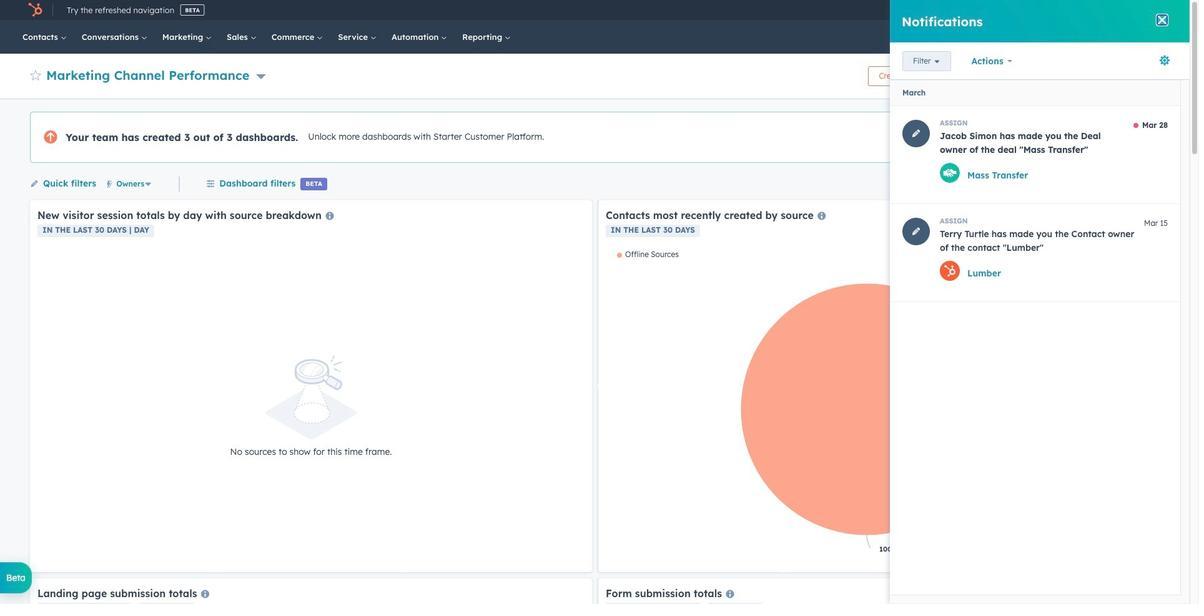 Task type: describe. For each thing, give the bounding box(es) containing it.
form submission totals element
[[599, 579, 1161, 605]]



Task type: vqa. For each thing, say whether or not it's contained in the screenshot.
Search HubSpot SEARCH BOX
yes



Task type: locate. For each thing, give the bounding box(es) containing it.
menu
[[898, 0, 1175, 20]]

marketplaces image
[[989, 6, 1001, 17]]

new visitor session totals by day with source breakdown element
[[30, 201, 592, 573]]

toggle series visibility region
[[617, 250, 679, 259]]

interactive chart image
[[606, 250, 1153, 565]]

Search HubSpot search field
[[1005, 26, 1146, 47]]

contacts most recently created by source element
[[599, 201, 1161, 573]]

jer mill image
[[1084, 4, 1095, 16]]

landing page submission totals element
[[30, 579, 592, 605]]

banner
[[30, 62, 1160, 86]]



